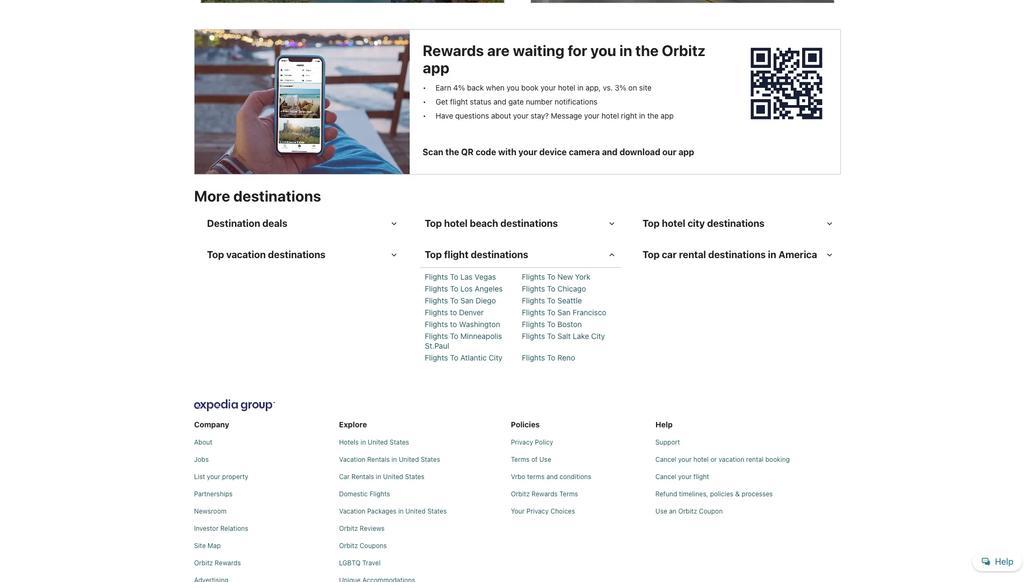 Task type: locate. For each thing, give the bounding box(es) containing it.
vs.
[[603, 83, 613, 92]]

support link
[[655, 439, 850, 447]]

0 vertical spatial rental
[[679, 249, 706, 261]]

united for vacation rentals in united states
[[399, 456, 419, 464]]

cancel your flight
[[655, 473, 709, 481]]

cancel for cancel your hotel or vacation rental booking
[[655, 456, 676, 464]]

vrbo terms and conditions link
[[511, 473, 651, 482]]

0 vertical spatial app
[[423, 59, 449, 77]]

or
[[710, 456, 717, 464]]

1 horizontal spatial and
[[546, 473, 558, 481]]

list containing privacy policy
[[511, 434, 651, 516]]

policy
[[535, 439, 553, 447]]

flights to atlantic city link
[[425, 353, 520, 363]]

your right list
[[207, 473, 220, 481]]

1 vertical spatial you
[[507, 83, 519, 92]]

washington
[[459, 320, 500, 329]]

hotels in united states link
[[339, 439, 507, 447]]

orbitz inside company list item
[[194, 559, 213, 567]]

0 vertical spatial flight
[[450, 97, 468, 106]]

1 vertical spatial and
[[602, 147, 618, 157]]

states down domestic flights "link"
[[427, 508, 447, 516]]

help
[[655, 420, 673, 429]]

vacation down hotels
[[339, 456, 365, 464]]

our
[[662, 147, 676, 157]]

investor
[[194, 525, 218, 533]]

1 vertical spatial cancel
[[655, 473, 676, 481]]

1 horizontal spatial city
[[591, 332, 605, 341]]

1 vertical spatial city
[[489, 353, 502, 362]]

vacation rentals in united states link
[[339, 456, 507, 464]]

1 horizontal spatial san
[[557, 308, 571, 317]]

vrbo
[[511, 473, 525, 481]]

cancel up refund
[[655, 473, 676, 481]]

0 vertical spatial rewards
[[423, 42, 484, 60]]

to inside flights to san francisco flights to washington
[[450, 320, 457, 329]]

privacy inside "link"
[[526, 508, 549, 516]]

app right our
[[678, 147, 694, 157]]

app up our
[[661, 111, 674, 120]]

explore list item
[[339, 416, 507, 582]]

states down hotels in united states link
[[421, 456, 440, 464]]

0 vertical spatial use
[[539, 456, 551, 464]]

vacation inside vacation packages in united states link
[[339, 508, 365, 516]]

rentals up domestic flights
[[352, 473, 374, 481]]

flights
[[425, 272, 448, 282], [522, 272, 545, 282], [425, 284, 448, 293], [522, 284, 545, 293], [425, 296, 448, 305], [522, 296, 545, 305], [425, 308, 448, 317], [522, 308, 545, 317], [425, 320, 448, 329], [522, 320, 545, 329], [425, 332, 448, 341], [522, 332, 545, 341], [425, 353, 448, 362], [522, 353, 545, 362], [370, 490, 390, 498]]

1 vertical spatial use
[[655, 508, 667, 516]]

car rentals in united states
[[339, 473, 424, 481]]

map
[[208, 542, 221, 550]]

app inside have questions about your stay? message your hotel right in the app list item
[[661, 111, 674, 120]]

in right hotels
[[360, 439, 366, 447]]

terms up choices
[[559, 490, 578, 498]]

2 vertical spatial and
[[546, 473, 558, 481]]

and right terms
[[546, 473, 558, 481]]

top down destination
[[207, 249, 224, 261]]

to inside flights to san francisco flights to washington
[[547, 308, 555, 317]]

domestic flights
[[339, 490, 390, 498]]

your privacy choices link
[[511, 508, 651, 516]]

top flight destinations
[[425, 249, 528, 261]]

destinations up top car rental destinations in america dropdown button
[[707, 218, 765, 229]]

flights to las vegas
[[425, 272, 496, 282]]

to left las
[[450, 272, 458, 282]]

top for top hotel beach destinations
[[425, 218, 442, 229]]

the right right
[[647, 111, 659, 120]]

destinations down "top hotel city destinations" dropdown button
[[708, 249, 766, 261]]

rewards down map
[[215, 559, 241, 567]]

top
[[425, 218, 442, 229], [643, 218, 660, 229], [207, 249, 224, 261], [425, 249, 442, 261], [643, 249, 660, 261]]

list your property link
[[194, 473, 335, 482]]

1 horizontal spatial rewards
[[423, 42, 484, 60]]

0 vertical spatial to
[[450, 308, 457, 317]]

san inside flights to san francisco flights to washington
[[557, 308, 571, 317]]

0 horizontal spatial and
[[493, 97, 506, 106]]

1 vertical spatial vacation
[[339, 508, 365, 516]]

small image inside top hotel beach destinations dropdown button
[[607, 219, 617, 229]]

to inside 'link'
[[450, 353, 458, 362]]

2 horizontal spatial app
[[678, 147, 694, 157]]

to for flights to las vegas
[[450, 272, 458, 282]]

0 horizontal spatial terms
[[511, 456, 530, 464]]

1 horizontal spatial you
[[590, 42, 616, 60]]

vacation right or
[[719, 456, 744, 464]]

2 vertical spatial rewards
[[215, 559, 241, 567]]

united down hotels in united states link
[[399, 456, 419, 464]]

2 vertical spatial app
[[678, 147, 694, 157]]

vacation down domestic
[[339, 508, 365, 516]]

0 vertical spatial vacation
[[226, 249, 266, 261]]

in up car rentals in united states
[[392, 456, 397, 464]]

about link
[[194, 439, 335, 447]]

top up 'flights to las vegas'
[[425, 249, 442, 261]]

top left car
[[643, 249, 660, 261]]

hotel inside cancel your hotel or vacation rental booking link
[[693, 456, 709, 464]]

top vacation destinations
[[207, 249, 325, 261]]

privacy down the policies
[[511, 439, 533, 447]]

jobs
[[194, 456, 209, 464]]

small image inside top car rental destinations in america dropdown button
[[825, 250, 834, 260]]

you up gate
[[507, 83, 519, 92]]

newsroom link
[[194, 508, 335, 516]]

states
[[390, 439, 409, 447], [421, 456, 440, 464], [405, 473, 424, 481], [427, 508, 447, 516]]

to left new at right top
[[547, 272, 555, 282]]

orbitz coupons link
[[339, 542, 507, 551]]

car
[[339, 473, 350, 481]]

1 vertical spatial flight
[[444, 249, 468, 261]]

flight down 4%
[[450, 97, 468, 106]]

rewards up 4%
[[423, 42, 484, 60]]

orbitz inside policies list item
[[511, 490, 530, 498]]

orbitz coupons
[[339, 542, 387, 550]]

about
[[194, 439, 212, 447]]

0 vertical spatial the
[[635, 42, 659, 60]]

hotel
[[558, 83, 575, 92], [602, 111, 619, 120], [444, 218, 468, 229], [662, 218, 685, 229], [693, 456, 709, 464]]

2 cancel from the top
[[655, 473, 676, 481]]

list for policies
[[511, 434, 651, 516]]

your up timelines,
[[678, 473, 692, 481]]

1 cancel from the top
[[655, 456, 676, 464]]

coupon
[[699, 508, 723, 516]]

hotel left or
[[693, 456, 709, 464]]

0 vertical spatial rentals
[[367, 456, 390, 464]]

san down flights to seattle link
[[557, 308, 571, 317]]

processes
[[742, 490, 773, 498]]

list containing about
[[194, 434, 335, 582]]

rewards are waiting for you in the orbitz app region
[[423, 42, 723, 162]]

privacy down orbitz rewards terms
[[526, 508, 549, 516]]

states up vacation rentals in united states on the bottom
[[390, 439, 409, 447]]

4%
[[453, 83, 465, 92]]

list containing hotels in united states
[[339, 434, 507, 582]]

scan
[[423, 147, 443, 157]]

to for flights to atlantic city
[[450, 353, 458, 362]]

you
[[590, 42, 616, 60], [507, 83, 519, 92]]

hotel left 'city'
[[662, 218, 685, 229]]

list containing earn 4% back when you book your hotel in app, vs. 3% on site
[[423, 77, 723, 121]]

rewards inside company list item
[[215, 559, 241, 567]]

orbitz for orbitz coupons
[[339, 542, 358, 550]]

city right the lake
[[591, 332, 605, 341]]

cancel
[[655, 456, 676, 464], [655, 473, 676, 481]]

lgbtq travel
[[339, 559, 381, 567]]

your
[[511, 508, 525, 516]]

top left 'city'
[[643, 218, 660, 229]]

code
[[476, 147, 496, 157]]

1 horizontal spatial rental
[[746, 456, 764, 464]]

0 vertical spatial city
[[591, 332, 605, 341]]

flight up timelines,
[[693, 473, 709, 481]]

0 horizontal spatial san
[[460, 296, 474, 305]]

0 vertical spatial cancel
[[655, 456, 676, 464]]

1 vertical spatial app
[[661, 111, 674, 120]]

1 horizontal spatial app
[[661, 111, 674, 120]]

salt
[[557, 332, 571, 341]]

hotel inside "top hotel city destinations" dropdown button
[[662, 218, 685, 229]]

get
[[436, 97, 448, 106]]

1 vacation from the top
[[339, 456, 365, 464]]

1 horizontal spatial use
[[655, 508, 667, 516]]

list for help
[[655, 434, 850, 516]]

choices
[[550, 508, 575, 516]]

small image inside top flight destinations dropdown button
[[607, 250, 617, 260]]

top vacation destinations button
[[201, 243, 405, 268]]

flights to salt lake city link
[[522, 332, 617, 341]]

orbitz inside the rewards are waiting for you in the orbitz app
[[662, 42, 705, 60]]

destination
[[207, 218, 260, 229]]

terms of use link
[[511, 456, 651, 464]]

hotel left beach
[[444, 218, 468, 229]]

partnerships
[[194, 490, 232, 498]]

top left beach
[[425, 218, 442, 229]]

hotel up get flight status and gate number notifications list item at the top of page
[[558, 83, 575, 92]]

small image
[[389, 219, 399, 229], [389, 250, 399, 260], [825, 250, 834, 260]]

united for vacation packages in united states
[[405, 508, 426, 516]]

small image inside destination deals dropdown button
[[389, 219, 399, 229]]

to inside the flights to seattle flights to denver
[[450, 308, 457, 317]]

beach
[[470, 218, 498, 229]]

0 horizontal spatial city
[[489, 353, 502, 362]]

and inside get flight status and gate number notifications list item
[[493, 97, 506, 106]]

vacation inside the "vacation rentals in united states" link
[[339, 456, 365, 464]]

app up the earn
[[423, 59, 449, 77]]

in left america
[[768, 249, 776, 261]]

get flight status and gate number notifications list item
[[423, 97, 715, 107]]

top inside dropdown button
[[643, 218, 660, 229]]

2 vertical spatial flight
[[693, 473, 709, 481]]

travel
[[362, 559, 381, 567]]

use inside help list item
[[655, 508, 667, 516]]

1 vertical spatial rentals
[[352, 473, 374, 481]]

list for rewards are waiting for you in the orbitz app
[[423, 77, 723, 121]]

flight inside dropdown button
[[444, 249, 468, 261]]

site
[[639, 83, 652, 92]]

you inside the rewards are waiting for you in the orbitz app
[[590, 42, 616, 60]]

top flight destinations button
[[418, 243, 623, 268]]

rental down the support 'link'
[[746, 456, 764, 464]]

questions
[[455, 111, 489, 120]]

2 vacation from the top
[[339, 508, 365, 516]]

denver
[[459, 308, 484, 317]]

1 vertical spatial vacation
[[719, 456, 744, 464]]

0 horizontal spatial rewards
[[215, 559, 241, 567]]

united down domestic flights "link"
[[405, 508, 426, 516]]

rewards inside policies list item
[[532, 490, 558, 498]]

1 vertical spatial privacy
[[526, 508, 549, 516]]

0 horizontal spatial use
[[539, 456, 551, 464]]

cancel for cancel your flight
[[655, 473, 676, 481]]

notifications
[[555, 97, 597, 106]]

to for flights to san francisco flights to washington
[[547, 308, 555, 317]]

packages
[[367, 508, 396, 516]]

united down vacation rentals in united states on the bottom
[[383, 473, 403, 481]]

united up vacation rentals in united states on the bottom
[[368, 439, 388, 447]]

use an orbitz coupon link
[[655, 508, 850, 516]]

an
[[669, 508, 676, 516]]

destinations down destination deals dropdown button
[[268, 249, 325, 261]]

2 horizontal spatial and
[[602, 147, 618, 157]]

small image for top car rental destinations in america
[[825, 250, 834, 260]]

you right "for"
[[590, 42, 616, 60]]

flight inside help list item
[[693, 473, 709, 481]]

city right atlantic
[[489, 353, 502, 362]]

flight inside list item
[[450, 97, 468, 106]]

use left an
[[655, 508, 667, 516]]

top inside 'dropdown button'
[[207, 249, 224, 261]]

to left atlantic
[[450, 353, 458, 362]]

list containing support
[[655, 434, 850, 516]]

san down los
[[460, 296, 474, 305]]

hotel left right
[[602, 111, 619, 120]]

small image for destination deals
[[389, 219, 399, 229]]

flight up 'flights to las vegas'
[[444, 249, 468, 261]]

chicago
[[557, 284, 586, 293]]

1 vertical spatial rental
[[746, 456, 764, 464]]

to left denver
[[450, 308, 457, 317]]

small image inside "top hotel city destinations" dropdown button
[[825, 219, 834, 229]]

lgbtq
[[339, 559, 360, 567]]

number
[[526, 97, 553, 106]]

1 to from the top
[[450, 308, 457, 317]]

flights to minneapolis st.paul link
[[425, 332, 520, 351]]

city
[[591, 332, 605, 341], [489, 353, 502, 362]]

to inside the flights to seattle flights to denver
[[547, 296, 555, 305]]

0 horizontal spatial rental
[[679, 249, 706, 261]]

2 horizontal spatial rewards
[[532, 490, 558, 498]]

to left salt on the bottom right of page
[[547, 332, 555, 341]]

flights inside "link"
[[370, 490, 390, 498]]

in up 3%
[[619, 42, 632, 60]]

rewards up your privacy choices
[[532, 490, 558, 498]]

flights to las vegas link
[[425, 272, 520, 282]]

company list item
[[194, 416, 335, 582]]

earn 4% back when you book your hotel in app, vs. 3% on site
[[436, 83, 652, 92]]

small image inside "top vacation destinations" 'dropdown button'
[[389, 250, 399, 260]]

the left qr on the top of page
[[445, 147, 459, 157]]

1 vertical spatial terms
[[559, 490, 578, 498]]

1 vertical spatial the
[[647, 111, 659, 120]]

small image
[[607, 219, 617, 229], [825, 219, 834, 229], [607, 250, 617, 260]]

america
[[779, 249, 817, 261]]

more destinations region
[[188, 181, 847, 376]]

vacation inside 'dropdown button'
[[226, 249, 266, 261]]

0 horizontal spatial app
[[423, 59, 449, 77]]

you inside list item
[[507, 83, 519, 92]]

list for company
[[194, 434, 335, 582]]

0 vertical spatial terms
[[511, 456, 530, 464]]

small image for top flight destinations
[[607, 250, 617, 260]]

0 vertical spatial and
[[493, 97, 506, 106]]

cancel your flight link
[[655, 473, 850, 482]]

cancel down support
[[655, 456, 676, 464]]

top for top car rental destinations in america
[[643, 249, 660, 261]]

hotel inside top hotel beach destinations dropdown button
[[444, 218, 468, 229]]

1 vertical spatial rewards
[[532, 490, 558, 498]]

to left chicago
[[547, 284, 555, 293]]

1 vertical spatial to
[[450, 320, 457, 329]]

and right camera
[[602, 147, 618, 157]]

and inside vrbo terms and conditions link
[[546, 473, 558, 481]]

help list item
[[655, 416, 850, 516]]

1 vertical spatial san
[[557, 308, 571, 317]]

to up flights to salt lake city on the bottom right
[[547, 320, 555, 329]]

to down flights to los angeles link
[[450, 296, 458, 305]]

rentals for car
[[352, 473, 374, 481]]

0 horizontal spatial you
[[507, 83, 519, 92]]

to down flights to seattle link
[[547, 308, 555, 317]]

and up "about" on the left top
[[493, 97, 506, 106]]

hotel inside have questions about your stay? message your hotel right in the app list item
[[602, 111, 619, 120]]

hotels in united states
[[339, 439, 409, 447]]

0 horizontal spatial vacation
[[226, 249, 266, 261]]

rental right car
[[679, 249, 706, 261]]

orbitz rewards link
[[194, 559, 335, 568]]

your down get flight status and gate number notifications at the top
[[513, 111, 529, 120]]

flights to los angeles link
[[425, 284, 520, 294]]

your privacy choices
[[511, 508, 575, 516]]

use right of
[[539, 456, 551, 464]]

terms left of
[[511, 456, 530, 464]]

1 horizontal spatial terms
[[559, 490, 578, 498]]

list
[[423, 77, 723, 121], [194, 395, 850, 582], [194, 434, 335, 582], [339, 434, 507, 582], [511, 434, 651, 516], [655, 434, 850, 516]]

&
[[735, 490, 740, 498]]

top car rental destinations in america button
[[636, 243, 841, 268]]

to down flights to denver link
[[450, 320, 457, 329]]

your up number
[[541, 83, 556, 92]]

0 vertical spatial you
[[590, 42, 616, 60]]

vacation down destination deals
[[226, 249, 266, 261]]

0 vertical spatial vacation
[[339, 456, 365, 464]]

rental inside dropdown button
[[679, 249, 706, 261]]

terms
[[511, 456, 530, 464], [559, 490, 578, 498]]

orbitz for orbitz reviews
[[339, 525, 358, 533]]

2 to from the top
[[450, 320, 457, 329]]

in inside the rewards are waiting for you in the orbitz app
[[619, 42, 632, 60]]

the up site
[[635, 42, 659, 60]]

in right right
[[639, 111, 645, 120]]

city
[[688, 218, 705, 229]]

rentals up car rentals in united states
[[367, 456, 390, 464]]

1 horizontal spatial vacation
[[719, 456, 744, 464]]

to left seattle in the bottom right of the page
[[547, 296, 555, 305]]

to for flights to seattle flights to denver
[[547, 296, 555, 305]]

0 vertical spatial san
[[460, 296, 474, 305]]

to left reno
[[547, 353, 555, 362]]

states down the "vacation rentals in united states" link
[[405, 473, 424, 481]]



Task type: describe. For each thing, give the bounding box(es) containing it.
site map
[[194, 542, 221, 550]]

city inside 'link'
[[489, 353, 502, 362]]

flight for get
[[450, 97, 468, 106]]

about
[[491, 111, 511, 120]]

flights to atlantic city
[[425, 353, 502, 362]]

flights to chicago flights to san diego
[[425, 284, 586, 305]]

destinations up deals
[[233, 187, 321, 205]]

st.paul
[[425, 341, 449, 351]]

of
[[531, 456, 538, 464]]

small image for top hotel city destinations
[[825, 219, 834, 229]]

top hotel city destinations button
[[636, 212, 841, 236]]

lgbtq travel link
[[339, 559, 507, 568]]

site
[[194, 542, 206, 550]]

destinations inside 'dropdown button'
[[268, 249, 325, 261]]

have questions about your stay? message your hotel right in the app list item
[[423, 111, 715, 121]]

device
[[539, 147, 567, 157]]

top car rental destinations in america
[[643, 249, 817, 261]]

earn 4% back when you book your hotel in app, vs. 3% on site list item
[[423, 83, 715, 93]]

you for for
[[590, 42, 616, 60]]

flights to new york flights to los angeles
[[425, 272, 590, 293]]

flight for top
[[444, 249, 468, 261]]

for
[[568, 42, 587, 60]]

app inside the rewards are waiting for you in the orbitz app
[[423, 59, 449, 77]]

destinations inside dropdown button
[[707, 218, 765, 229]]

destinations up vegas
[[471, 249, 528, 261]]

boston
[[557, 320, 582, 329]]

vrbo terms and conditions
[[511, 473, 591, 481]]

booking
[[765, 456, 790, 464]]

rewards for orbitz rewards
[[215, 559, 241, 567]]

support
[[655, 439, 680, 447]]

to left los
[[450, 284, 458, 293]]

car
[[662, 249, 677, 261]]

orbitz inside help list item
[[678, 508, 697, 516]]

with
[[498, 147, 516, 157]]

flights to seattle flights to denver
[[425, 296, 582, 317]]

refund
[[655, 490, 677, 498]]

policies
[[511, 420, 540, 429]]

right
[[621, 111, 637, 120]]

to for flights to new york flights to los angeles
[[547, 272, 555, 282]]

san inside flights to chicago flights to san diego
[[460, 296, 474, 305]]

domestic flights link
[[339, 490, 507, 499]]

new
[[557, 272, 573, 282]]

your inside company list item
[[207, 473, 220, 481]]

the inside list item
[[647, 111, 659, 120]]

states for vacation packages in united states
[[427, 508, 447, 516]]

use inside policies list item
[[539, 456, 551, 464]]

flights to boston link
[[522, 320, 617, 330]]

in inside dropdown button
[[768, 249, 776, 261]]

rental inside list
[[746, 456, 764, 464]]

jobs link
[[194, 456, 335, 464]]

earn
[[436, 83, 451, 92]]

vacation rentals in united states
[[339, 456, 440, 464]]

to for flights to chicago flights to san diego
[[547, 284, 555, 293]]

cancel your hotel or vacation rental booking link
[[655, 456, 850, 464]]

app for have questions about your stay? message your hotel right in the app
[[661, 111, 674, 120]]

top for top hotel city destinations
[[643, 218, 660, 229]]

small image for top hotel beach destinations
[[607, 219, 617, 229]]

orbitz rewards terms
[[511, 490, 578, 498]]

flights to reno
[[522, 353, 575, 362]]

terms of use
[[511, 456, 551, 464]]

orbitz rewards terms link
[[511, 490, 651, 499]]

top hotel city destinations
[[643, 218, 765, 229]]

rewards inside the rewards are waiting for you in the orbitz app
[[423, 42, 484, 60]]

message
[[551, 111, 582, 120]]

to for flights to reno
[[547, 353, 555, 362]]

your down notifications
[[584, 111, 599, 120]]

are
[[487, 42, 510, 60]]

coupons
[[360, 542, 387, 550]]

newsroom
[[194, 508, 227, 516]]

you for when
[[507, 83, 519, 92]]

in right packages
[[398, 508, 404, 516]]

your right with
[[518, 147, 537, 157]]

your up cancel your flight
[[678, 456, 692, 464]]

rewards are waiting for you in the orbitz app
[[423, 42, 705, 77]]

reno
[[557, 353, 575, 362]]

car rentals in united states link
[[339, 473, 507, 482]]

qr code image
[[745, 42, 828, 125]]

in down vacation rentals in united states on the bottom
[[376, 473, 381, 481]]

use an orbitz coupon
[[655, 508, 723, 516]]

qr
[[461, 147, 474, 157]]

las
[[460, 272, 473, 282]]

0 vertical spatial privacy
[[511, 439, 533, 447]]

2 vertical spatial the
[[445, 147, 459, 157]]

flights inside 'link'
[[425, 353, 448, 362]]

orbitz reviews link
[[339, 525, 507, 533]]

list for explore
[[339, 434, 507, 582]]

timelines,
[[679, 490, 708, 498]]

los
[[460, 284, 473, 293]]

scan the qr code with your device camera and download our app
[[423, 147, 694, 157]]

partnerships link
[[194, 490, 335, 499]]

top for top flight destinations
[[425, 249, 442, 261]]

seattle
[[557, 296, 582, 305]]

expedia group logo image
[[194, 400, 275, 412]]

to for flights to boston flights to minneapolis st.paul
[[547, 320, 555, 329]]

on
[[628, 83, 637, 92]]

orbitz for orbitz rewards terms
[[511, 490, 530, 498]]

hotel inside earn 4% back when you book your hotel in app, vs. 3% on site list item
[[558, 83, 575, 92]]

the inside the rewards are waiting for you in the orbitz app
[[635, 42, 659, 60]]

vacation packages in united states link
[[339, 508, 507, 516]]

app for scan the qr code with your device camera and download our app
[[678, 147, 694, 157]]

states for car rentals in united states
[[405, 473, 424, 481]]

3%
[[615, 83, 626, 92]]

list containing company
[[194, 395, 850, 582]]

vacation for vacation packages in united states
[[339, 508, 365, 516]]

states for vacation rentals in united states
[[421, 456, 440, 464]]

vacation for vacation rentals in united states
[[339, 456, 365, 464]]

orbitz for orbitz rewards
[[194, 559, 213, 567]]

rewards for orbitz rewards terms
[[532, 490, 558, 498]]

vacation packages in united states
[[339, 508, 447, 516]]

flights to chicago link
[[522, 284, 617, 294]]

privacy policy link
[[511, 439, 651, 447]]

refund timelines, policies & processes link
[[655, 490, 850, 499]]

minneapolis
[[460, 332, 502, 341]]

to down flights to washington link
[[450, 332, 458, 341]]

angeles
[[475, 284, 503, 293]]

flights to new york link
[[522, 272, 617, 282]]

rentals for vacation
[[367, 456, 390, 464]]

destinations up top flight destinations dropdown button
[[500, 218, 558, 229]]

vacation inside list
[[719, 456, 744, 464]]

to for flights to salt lake city
[[547, 332, 555, 341]]

more
[[194, 187, 230, 205]]

deals
[[262, 218, 287, 229]]

small image for top vacation destinations
[[389, 250, 399, 260]]

flights to seattle link
[[522, 296, 617, 306]]

policies list item
[[511, 416, 651, 516]]

top for top vacation destinations
[[207, 249, 224, 261]]

reviews
[[360, 525, 385, 533]]

francisco
[[573, 308, 606, 317]]

united for car rentals in united states
[[383, 473, 403, 481]]

flights to washington link
[[425, 320, 520, 330]]

back
[[467, 83, 484, 92]]

status
[[470, 97, 491, 106]]

in left app,
[[577, 83, 584, 92]]

book
[[521, 83, 539, 92]]

relations
[[220, 525, 248, 533]]



Task type: vqa. For each thing, say whether or not it's contained in the screenshot.
'get the app'
no



